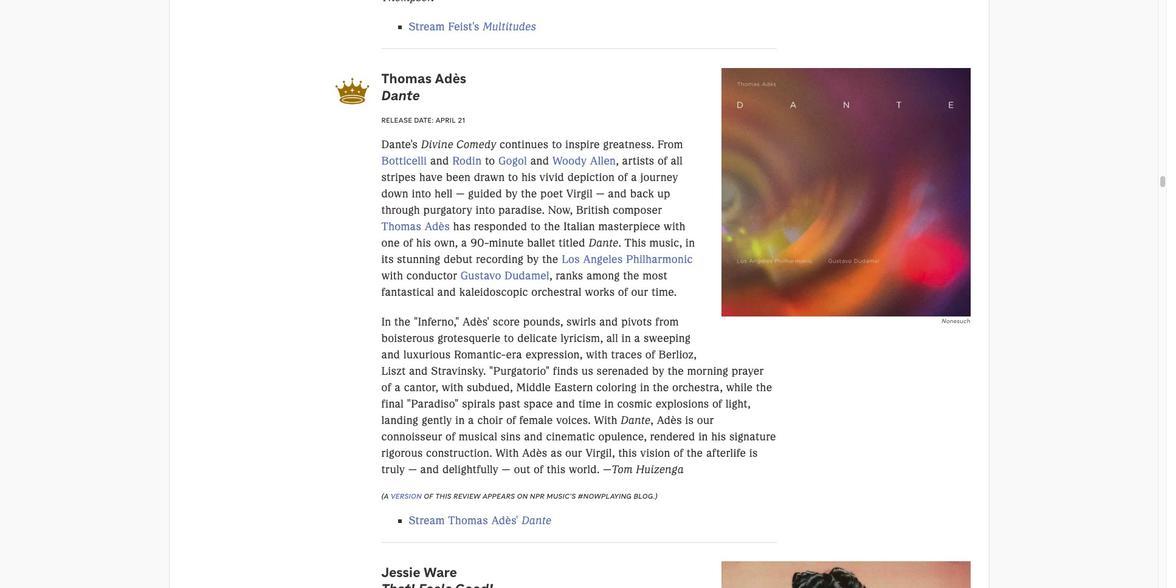 Task type: locate. For each thing, give the bounding box(es) containing it.
our down the most
[[632, 286, 649, 299]]

by up "dudamel"
[[527, 253, 539, 267]]

has responded to the italian masterpiece with one of his own, a 90-minute ballet titled
[[382, 220, 686, 250]]

adès inside , artists of all stripes have been drawn to his vivid depiction of a journey down into hell — guided by the poet virgil — and  back up through purgatory into paradise. now, british composer thomas adès
[[425, 220, 450, 234]]

1 vertical spatial all
[[607, 332, 619, 345]]

traces
[[611, 348, 642, 362]]

2 vertical spatial this
[[436, 492, 452, 501]]

rigorous
[[382, 447, 423, 460]]

with down sins
[[496, 447, 519, 460]]

1 vertical spatial by
[[527, 253, 539, 267]]

adès' down 'appears'
[[492, 514, 519, 528]]

hell
[[435, 188, 453, 201]]

adès' up the grotesquerie
[[463, 315, 490, 329]]

and down "conductor"
[[438, 286, 456, 299]]

by up 'paradise.'
[[506, 188, 518, 201]]

0 horizontal spatial his
[[416, 237, 431, 250]]

a down liszt
[[395, 381, 401, 394]]

1 vertical spatial stream
[[409, 514, 445, 528]]

angeles
[[583, 253, 623, 267]]

british
[[576, 204, 610, 217]]

gently
[[422, 414, 452, 427]]

the up explosions
[[653, 381, 669, 394]]

ballet
[[527, 237, 556, 250]]

stream
[[409, 20, 445, 34], [409, 514, 445, 528]]

past
[[499, 397, 521, 411]]

0 vertical spatial into
[[412, 188, 431, 201]]

image credit element
[[722, 317, 971, 326]]

1 horizontal spatial his
[[522, 171, 536, 184]]

1 vertical spatial into
[[476, 204, 495, 217]]

all inside in the "inferno," adès' score pounds, swirls and pivots from boisterous grotesquerie to delicate lyricism, all in a sweeping and luxurious romantic-era expression, with traces of berlioz, liszt and stravinsky. "purgatorio" finds us serenaded by the morning prayer of a cantor, with subdued, middle eastern coloring in the orchestra, while the final "paradiso" spirals past space and time in cosmic explosions of light, landing gently in a choir of female voices. with
[[607, 332, 619, 345]]

adès' inside in the "inferno," adès' score pounds, swirls and pivots from boisterous grotesquerie to delicate lyricism, all in a sweeping and luxurious romantic-era expression, with traces of berlioz, liszt and stravinsky. "purgatorio" finds us serenaded by the morning prayer of a cantor, with subdued, middle eastern coloring in the orchestra, while the final "paradiso" spirals past space and time in cosmic explosions of light, landing gently in a choir of female voices. with
[[463, 315, 490, 329]]

the down los angeles philharmonic link
[[623, 270, 640, 283]]

thomas inside , artists of all stripes have been drawn to his vivid depiction of a journey down into hell — guided by the poet virgil — and  back up through purgatory into paradise. now, british composer thomas adès
[[382, 220, 422, 234]]

into down 'have'
[[412, 188, 431, 201]]

his inside , adès is our connoisseur of musical sins and cinematic opulence, rendered in his signature rigorous construction. with adès as our virgil, this vision of the afterlife is truly — and delightfully — out of this world. —
[[712, 430, 726, 444]]

his down gogol 'link'
[[522, 171, 536, 184]]

version link
[[391, 492, 422, 501]]

0 horizontal spatial with
[[496, 447, 519, 460]]

ware
[[424, 564, 457, 581]]

dante up angeles
[[589, 237, 619, 250]]

middle
[[517, 381, 551, 394]]

adès up rendered on the right bottom of the page
[[657, 414, 682, 427]]

2 horizontal spatial ,
[[651, 414, 654, 427]]

been
[[446, 171, 471, 184]]

liszt
[[382, 365, 406, 378]]

its
[[382, 253, 394, 267]]

with down time
[[594, 414, 618, 427]]

with up music,
[[664, 220, 686, 234]]

our down cinematic
[[566, 447, 583, 460]]

as
[[551, 447, 562, 460]]

of down rendered on the right bottom of the page
[[674, 447, 684, 460]]

with down its
[[382, 270, 403, 283]]

stream for stream thomas adès' dante
[[409, 514, 445, 528]]

1 horizontal spatial with
[[594, 414, 618, 427]]

rendered
[[650, 430, 696, 444]]

in right gently at the left bottom of the page
[[455, 414, 465, 427]]

orchestral
[[532, 286, 582, 299]]

1 horizontal spatial this
[[547, 463, 566, 476]]

0 horizontal spatial all
[[607, 332, 619, 345]]

0 vertical spatial this
[[619, 447, 637, 460]]

1 horizontal spatial is
[[750, 447, 758, 460]]

this left review
[[436, 492, 452, 501]]

0 vertical spatial all
[[671, 155, 683, 168]]

to up drawn
[[485, 155, 495, 168]]

, inside , adès is our connoisseur of musical sins and cinematic opulence, rendered in his signature rigorous construction. with adès as our virgil, this vision of the afterlife is truly — and delightfully — out of this world. —
[[651, 414, 654, 427]]

in the "inferno," adès' score pounds, swirls and pivots from boisterous grotesquerie to delicate lyricism, all in a sweeping and luxurious romantic-era expression, with traces of berlioz, liszt and stravinsky. "purgatorio" finds us serenaded by the morning prayer of a cantor, with subdued, middle eastern coloring in the orchestra, while the final "paradiso" spirals past space and time in cosmic explosions of light, landing gently in a choir of female voices. with
[[382, 315, 773, 427]]

, down cosmic at the bottom right of page
[[651, 414, 654, 427]]

into
[[412, 188, 431, 201], [476, 204, 495, 217]]

0 vertical spatial by
[[506, 188, 518, 201]]

all inside , artists of all stripes have been drawn to his vivid depiction of a journey down into hell — guided by the poet virgil — and  back up through purgatory into paradise. now, british composer thomas adès
[[671, 155, 683, 168]]

from
[[658, 138, 683, 152]]

2 horizontal spatial this
[[619, 447, 637, 460]]

works
[[585, 286, 615, 299]]

final
[[382, 397, 404, 411]]

this down opulence,
[[619, 447, 637, 460]]

gustavo dudamel link
[[461, 270, 550, 283]]

2 vertical spatial his
[[712, 430, 726, 444]]

2 vertical spatial by
[[653, 365, 665, 378]]

the down now,
[[544, 220, 560, 234]]

is down signature
[[750, 447, 758, 460]]

release date: april 21
[[382, 116, 465, 125]]

to down score
[[504, 332, 514, 345]]

and inside , ranks among the most fantastical and kaleidoscopic orchestral works of our time.
[[438, 286, 456, 299]]

back
[[630, 188, 654, 201]]

, up orchestral in the left of the page
[[550, 270, 553, 283]]

score
[[493, 315, 520, 329]]

the inside . this music, in its stunning debut recording by the
[[542, 253, 559, 267]]

1 vertical spatial our
[[697, 414, 714, 427]]

with
[[664, 220, 686, 234], [382, 270, 403, 283], [586, 348, 608, 362], [442, 381, 464, 394]]

all up traces
[[607, 332, 619, 345]]

this down "as"
[[547, 463, 566, 476]]

a down pivots
[[635, 332, 641, 345]]

lyricism,
[[561, 332, 603, 345]]

by down berlioz,
[[653, 365, 665, 378]]

time.
[[652, 286, 677, 299]]

1 horizontal spatial all
[[671, 155, 683, 168]]

adès'
[[463, 315, 490, 329], [492, 514, 519, 528]]

space
[[524, 397, 553, 411]]

italian
[[564, 220, 595, 234]]

2 vertical spatial our
[[566, 447, 583, 460]]

in
[[686, 237, 695, 250], [622, 332, 631, 345], [640, 381, 650, 394], [605, 397, 614, 411], [455, 414, 465, 427], [699, 430, 708, 444]]

have
[[419, 171, 443, 184]]

thomas down the through
[[382, 220, 422, 234]]

1 horizontal spatial by
[[527, 253, 539, 267]]

of up journey
[[658, 155, 668, 168]]

connoisseur
[[382, 430, 442, 444]]

ranks
[[556, 270, 584, 283]]

0 vertical spatial ,
[[616, 155, 619, 168]]

0 horizontal spatial is
[[686, 414, 694, 427]]

dudamel
[[505, 270, 550, 283]]

0 vertical spatial thomas
[[382, 70, 432, 87]]

opulence,
[[599, 430, 647, 444]]

the up 'paradise.'
[[521, 188, 537, 201]]

in right music,
[[686, 237, 695, 250]]

drawn
[[474, 171, 505, 184]]

musical
[[459, 430, 498, 444]]

1 vertical spatial ,
[[550, 270, 553, 283]]

stream down version
[[409, 514, 445, 528]]

subdued,
[[467, 381, 513, 394]]

a left '90-'
[[461, 237, 468, 250]]

his up afterlife
[[712, 430, 726, 444]]

stream for stream feist's multitudes
[[409, 20, 445, 34]]

the down prayer
[[756, 381, 773, 394]]

thomas down review
[[448, 514, 488, 528]]

is down explosions
[[686, 414, 694, 427]]

his up stunning
[[416, 237, 431, 250]]

adès up april
[[435, 70, 466, 87]]

dante up 'release'
[[382, 87, 420, 104]]

all
[[671, 155, 683, 168], [607, 332, 619, 345]]

of right version
[[424, 492, 434, 501]]

truly
[[382, 463, 405, 476]]

.
[[619, 237, 622, 250]]

thomas up 'release'
[[382, 70, 432, 87]]

of inside , ranks among the most fantastical and kaleidoscopic orchestral works of our time.
[[618, 286, 628, 299]]

masterpiece
[[599, 220, 661, 234]]

journey
[[641, 171, 679, 184]]

1 stream from the top
[[409, 20, 445, 34]]

his inside , artists of all stripes have been drawn to his vivid depiction of a journey down into hell — guided by the poet virgil — and  back up through purgatory into paradise. now, british composer thomas adès
[[522, 171, 536, 184]]

1 vertical spatial with
[[496, 447, 519, 460]]

adès up own,
[[425, 220, 450, 234]]

, down greatness.
[[616, 155, 619, 168]]

our down explosions
[[697, 414, 714, 427]]

— right truly
[[408, 463, 417, 476]]

in up afterlife
[[699, 430, 708, 444]]

0 horizontal spatial adès'
[[463, 315, 490, 329]]

stream left feist's
[[409, 20, 445, 34]]

all down "from" in the right of the page
[[671, 155, 683, 168]]

has
[[453, 220, 471, 234]]

debut
[[444, 253, 473, 267]]

to inside , artists of all stripes have been drawn to his vivid depiction of a journey down into hell — guided by the poet virgil — and  back up through purgatory into paradise. now, british composer thomas adès
[[508, 171, 518, 184]]

0 vertical spatial our
[[632, 286, 649, 299]]

vivid
[[540, 171, 565, 184]]

0 vertical spatial stream
[[409, 20, 445, 34]]

0 horizontal spatial by
[[506, 188, 518, 201]]

, for adès
[[651, 414, 654, 427]]

the down berlioz,
[[668, 365, 684, 378]]

los angeles philharmonic link
[[562, 253, 693, 267]]

one
[[382, 237, 400, 250]]

and left back
[[608, 188, 627, 201]]

— down virgil,
[[603, 463, 612, 476]]

vision
[[641, 447, 671, 460]]

dante down cosmic at the bottom right of page
[[621, 414, 651, 427]]

while
[[726, 381, 753, 394]]

2 horizontal spatial by
[[653, 365, 665, 378]]

npr
[[530, 492, 545, 501]]

of inside has responded to the italian masterpiece with one of his own, a 90-minute ballet titled
[[403, 237, 413, 250]]

and down female
[[524, 430, 543, 444]]

guided
[[468, 188, 502, 201]]

the down ballet
[[542, 253, 559, 267]]

with
[[594, 414, 618, 427], [496, 447, 519, 460]]

2 vertical spatial thomas
[[448, 514, 488, 528]]

of right the works
[[618, 286, 628, 299]]

to up woody
[[552, 138, 562, 152]]

2 horizontal spatial his
[[712, 430, 726, 444]]

with inside , adès is our connoisseur of musical sins and cinematic opulence, rendered in his signature rigorous construction. with adès as our virgil, this vision of the afterlife is truly — and delightfully — out of this world. —
[[496, 447, 519, 460]]

into down "guided"
[[476, 204, 495, 217]]

with up us
[[586, 348, 608, 362]]

2 vertical spatial ,
[[651, 414, 654, 427]]

blog.)
[[634, 492, 658, 501]]

cosmic
[[617, 397, 653, 411]]

by inside . this music, in its stunning debut recording by the
[[527, 253, 539, 267]]

, for ranks
[[550, 270, 553, 283]]

thomas adès dante
[[382, 70, 466, 104]]

a down artists
[[631, 171, 638, 184]]

thomas adès, dante image
[[722, 68, 971, 317]]

his inside has responded to the italian masterpiece with one of his own, a 90-minute ballet titled
[[416, 237, 431, 250]]

continues
[[500, 138, 549, 152]]

is
[[686, 414, 694, 427], [750, 447, 758, 460]]

adès
[[435, 70, 466, 87], [425, 220, 450, 234], [657, 414, 682, 427], [522, 447, 548, 460]]

and up cantor,
[[409, 365, 428, 378]]

0 vertical spatial with
[[594, 414, 618, 427]]

light,
[[726, 397, 751, 411]]

jessie ware, that! feels good! image
[[722, 562, 971, 589]]

in down 'coloring'
[[605, 397, 614, 411]]

— left out
[[502, 463, 511, 476]]

to down gogol 'link'
[[508, 171, 518, 184]]

1 vertical spatial adès'
[[492, 514, 519, 528]]

of up final
[[382, 381, 391, 394]]

afterlife
[[707, 447, 746, 460]]

the inside has responded to the italian masterpiece with one of his own, a 90-minute ballet titled
[[544, 220, 560, 234]]

with inside in the "inferno," adès' score pounds, swirls and pivots from boisterous grotesquerie to delicate lyricism, all in a sweeping and luxurious romantic-era expression, with traces of berlioz, liszt and stravinsky. "purgatorio" finds us serenaded by the morning prayer of a cantor, with subdued, middle eastern coloring in the orchestra, while the final "paradiso" spirals past space and time in cosmic explosions of light, landing gently in a choir of female voices. with
[[594, 414, 618, 427]]

the inside , ranks among the most fantastical and kaleidoscopic orchestral works of our time.
[[623, 270, 640, 283]]

adès up out
[[522, 447, 548, 460]]

1 horizontal spatial ,
[[616, 155, 619, 168]]

1 vertical spatial thomas
[[382, 220, 422, 234]]

rodin
[[453, 155, 482, 168]]

1 horizontal spatial our
[[632, 286, 649, 299]]

0 horizontal spatial ,
[[550, 270, 553, 283]]

0 horizontal spatial into
[[412, 188, 431, 201]]

— up british
[[596, 188, 605, 201]]

jessie ware
[[382, 564, 457, 581]]

his
[[522, 171, 536, 184], [416, 237, 431, 250], [712, 430, 726, 444]]

2 horizontal spatial our
[[697, 414, 714, 427]]

his for own,
[[416, 237, 431, 250]]

composer
[[613, 204, 662, 217]]

with inside los angeles philharmonic with conductor gustavo dudamel
[[382, 270, 403, 283]]

, inside , ranks among the most fantastical and kaleidoscopic orchestral works of our time.
[[550, 270, 553, 283]]

2 stream from the top
[[409, 514, 445, 528]]

0 vertical spatial adès'
[[463, 315, 490, 329]]

, for artists
[[616, 155, 619, 168]]

by inside in the "inferno," adès' score pounds, swirls and pivots from boisterous grotesquerie to delicate lyricism, all in a sweeping and luxurious romantic-era expression, with traces of berlioz, liszt and stravinsky. "purgatorio" finds us serenaded by the morning prayer of a cantor, with subdued, middle eastern coloring in the orchestra, while the final "paradiso" spirals past space and time in cosmic explosions of light, landing gently in a choir of female voices. with
[[653, 365, 665, 378]]

coloring
[[597, 381, 637, 394]]

1 horizontal spatial into
[[476, 204, 495, 217]]

the down rendered on the right bottom of the page
[[687, 447, 703, 460]]

1 vertical spatial his
[[416, 237, 431, 250]]

explosions
[[656, 397, 709, 411]]

of right one
[[403, 237, 413, 250]]

dante inside the thomas adès dante
[[382, 87, 420, 104]]

0 vertical spatial his
[[522, 171, 536, 184]]

, inside , artists of all stripes have been drawn to his vivid depiction of a journey down into hell — guided by the poet virgil — and  back up through purgatory into paradise. now, british composer thomas adès
[[616, 155, 619, 168]]

gogol
[[499, 155, 527, 168]]

dante's divine comedy continues to inspire greatness. from botticelli and rodin to gogol and woody allen
[[382, 138, 683, 168]]

1 horizontal spatial adès'
[[492, 514, 519, 528]]

swirls
[[567, 315, 596, 329]]

to up ballet
[[531, 220, 541, 234]]

1 vertical spatial this
[[547, 463, 566, 476]]



Task type: vqa. For each thing, say whether or not it's contained in the screenshot.
Release Date: April 7
no



Task type: describe. For each thing, give the bounding box(es) containing it.
los angeles philharmonic with conductor gustavo dudamel
[[382, 253, 693, 283]]

depiction
[[568, 171, 615, 184]]

female
[[520, 414, 553, 427]]

1 vertical spatial is
[[750, 447, 758, 460]]

cantor,
[[404, 381, 439, 394]]

0 horizontal spatial our
[[566, 447, 583, 460]]

allen
[[590, 155, 616, 168]]

april
[[436, 116, 456, 125]]

delicate
[[518, 332, 557, 345]]

inspire
[[566, 138, 600, 152]]

rodin link
[[453, 155, 482, 168]]

appears
[[483, 492, 515, 501]]

gogol link
[[499, 155, 527, 168]]

luxurious
[[404, 348, 451, 362]]

era
[[506, 348, 523, 362]]

kaleidoscopic
[[460, 286, 528, 299]]

— down been
[[456, 188, 465, 201]]

of left light, in the bottom right of the page
[[713, 397, 723, 411]]

jessie
[[382, 564, 421, 581]]

a inside has responded to the italian masterpiece with one of his own, a 90-minute ballet titled
[[461, 237, 468, 250]]

own,
[[435, 237, 458, 250]]

with inside has responded to the italian masterpiece with one of his own, a 90-minute ballet titled
[[664, 220, 686, 234]]

poet
[[541, 188, 563, 201]]

0 horizontal spatial this
[[436, 492, 452, 501]]

date:
[[414, 116, 434, 125]]

voices.
[[556, 414, 591, 427]]

artists
[[622, 155, 655, 168]]

adès inside the thomas adès dante
[[435, 70, 466, 87]]

a up musical
[[468, 414, 474, 427]]

sins
[[501, 430, 521, 444]]

dante down npr
[[522, 514, 552, 528]]

0 vertical spatial is
[[686, 414, 694, 427]]

expression,
[[526, 348, 583, 362]]

with down stravinsky.
[[442, 381, 464, 394]]

through
[[382, 204, 420, 217]]

in
[[382, 315, 391, 329]]

landing
[[382, 414, 419, 427]]

#nowplaying
[[578, 492, 632, 501]]

thomas adès link
[[382, 220, 450, 234]]

stripes
[[382, 171, 416, 184]]

and up vivid
[[531, 155, 550, 168]]

review
[[454, 492, 481, 501]]

stravinsky.
[[431, 365, 486, 378]]

of down artists
[[618, 171, 628, 184]]

titled
[[559, 237, 586, 250]]

the inside , artists of all stripes have been drawn to his vivid depiction of a journey down into hell — guided by the poet virgil — and  back up through purgatory into paradise. now, british composer thomas adès
[[521, 188, 537, 201]]

us
[[582, 365, 594, 378]]

responded
[[474, 220, 528, 234]]

, adès is our connoisseur of musical sins and cinematic opulence, rendered in his signature rigorous construction. with adès as our virgil, this vision of the afterlife is truly — and delightfully — out of this world. —
[[382, 414, 777, 476]]

of up sins
[[506, 414, 516, 427]]

in inside , adès is our connoisseur of musical sins and cinematic opulence, rendered in his signature rigorous construction. with adès as our virgil, this vision of the afterlife is truly — and delightfully — out of this world. —
[[699, 430, 708, 444]]

a inside , artists of all stripes have been drawn to his vivid depiction of a journey down into hell — guided by the poet virgil — and  back up through purgatory into paradise. now, british composer thomas adès
[[631, 171, 638, 184]]

choir
[[478, 414, 503, 427]]

nonesuch
[[942, 317, 971, 325]]

boisterous
[[382, 332, 434, 345]]

of down the sweeping
[[646, 348, 656, 362]]

comedy
[[457, 138, 497, 152]]

now,
[[548, 204, 573, 217]]

berlioz,
[[659, 348, 697, 362]]

to inside has responded to the italian masterpiece with one of his own, a 90-minute ballet titled
[[531, 220, 541, 234]]

in inside . this music, in its stunning debut recording by the
[[686, 237, 695, 250]]

by inside , artists of all stripes have been drawn to his vivid depiction of a journey down into hell — guided by the poet virgil — and  back up through purgatory into paradise. now, british composer thomas adès
[[506, 188, 518, 201]]

and right swirls
[[600, 315, 618, 329]]

most
[[643, 270, 668, 283]]

signature
[[730, 430, 777, 444]]

in up traces
[[622, 332, 631, 345]]

and down divine
[[430, 155, 449, 168]]

stream thomas adès' dante
[[409, 514, 552, 528]]

grotesquerie
[[438, 332, 501, 345]]

finds
[[553, 365, 579, 378]]

virgil,
[[586, 447, 615, 460]]

dante's
[[382, 138, 418, 152]]

(a version of this review appears on npr music's #nowplaying blog.)
[[382, 492, 658, 501]]

greatness.
[[603, 138, 654, 152]]

in up cosmic at the bottom right of page
[[640, 381, 650, 394]]

tom huizenga
[[612, 463, 684, 476]]

thomas inside the thomas adès dante
[[382, 70, 432, 87]]

this
[[625, 237, 647, 250]]

woody allen link
[[553, 155, 616, 168]]

out
[[514, 463, 531, 476]]

feist's
[[448, 20, 480, 34]]

, ranks among the most fantastical and kaleidoscopic orchestral works of our time.
[[382, 270, 677, 299]]

to inside in the "inferno," adès' score pounds, swirls and pivots from boisterous grotesquerie to delicate lyricism, all in a sweeping and luxurious romantic-era expression, with traces of berlioz, liszt and stravinsky. "purgatorio" finds us serenaded by the morning prayer of a cantor, with subdued, middle eastern coloring in the orchestra, while the final "paradiso" spirals past space and time in cosmic explosions of light, landing gently in a choir of female voices. with
[[504, 332, 514, 345]]

and down rigorous
[[421, 463, 439, 476]]

time
[[579, 397, 601, 411]]

minute
[[489, 237, 524, 250]]

conductor
[[407, 270, 458, 283]]

divine
[[421, 138, 454, 152]]

serenaded
[[597, 365, 649, 378]]

music's
[[547, 492, 576, 501]]

of right out
[[534, 463, 544, 476]]

and up voices.
[[557, 397, 575, 411]]

our inside , ranks among the most fantastical and kaleidoscopic orchestral works of our time.
[[632, 286, 649, 299]]

stunning
[[397, 253, 441, 267]]

the right in
[[395, 315, 411, 329]]

from
[[656, 315, 679, 329]]

fantastical
[[382, 286, 434, 299]]

the inside , adès is our connoisseur of musical sins and cinematic opulence, rendered in his signature rigorous construction. with adès as our virgil, this vision of the afterlife is truly — and delightfully — out of this world. —
[[687, 447, 703, 460]]

los
[[562, 253, 580, 267]]

"inferno,"
[[414, 315, 460, 329]]

botticelli
[[382, 155, 427, 168]]

and inside , artists of all stripes have been drawn to his vivid depiction of a journey down into hell — guided by the poet virgil — and  back up through purgatory into paradise. now, british composer thomas adès
[[608, 188, 627, 201]]

of up construction.
[[446, 430, 456, 444]]

his for vivid
[[522, 171, 536, 184]]

. this music, in its stunning debut recording by the
[[382, 237, 695, 267]]

and up liszt
[[382, 348, 400, 362]]

gustavo
[[461, 270, 501, 283]]

delightfully
[[443, 463, 499, 476]]

21
[[458, 116, 465, 125]]

"paradiso"
[[407, 397, 459, 411]]

huizenga
[[636, 463, 684, 476]]

, artists of all stripes have been drawn to his vivid depiction of a journey down into hell — guided by the poet virgil — and  back up through purgatory into paradise. now, british composer thomas adès
[[382, 155, 683, 234]]



